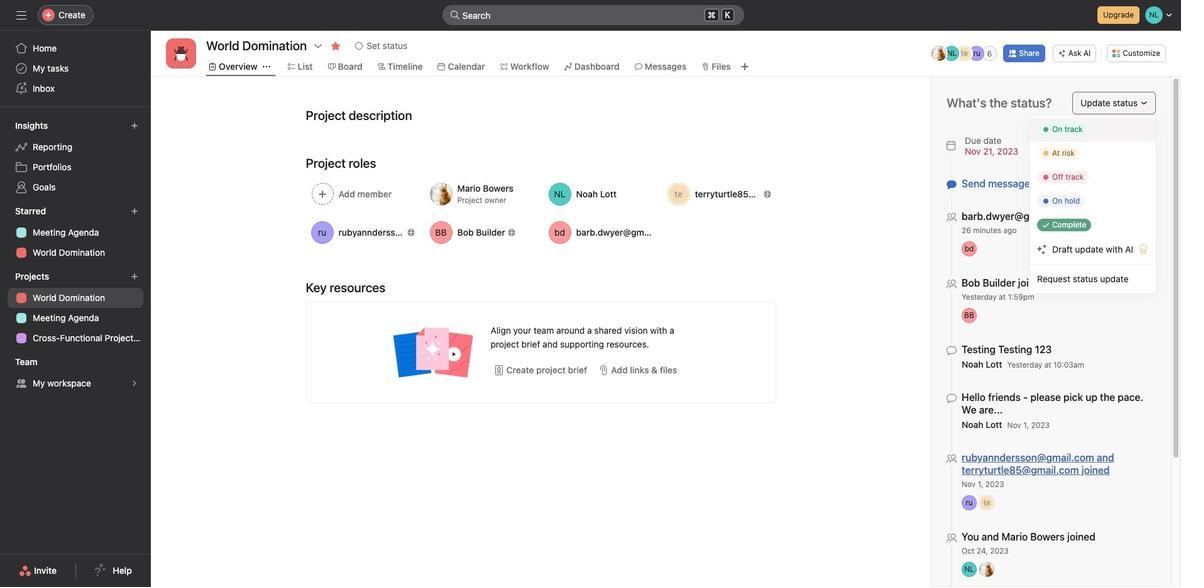Task type: vqa. For each thing, say whether or not it's contained in the screenshot.
Show Options icon
yes



Task type: describe. For each thing, give the bounding box(es) containing it.
new insights image
[[131, 122, 138, 130]]

see details, my workspace image
[[131, 380, 138, 387]]

new project or portfolio image
[[131, 273, 138, 280]]

add tab image
[[740, 62, 750, 72]]

add items to starred image
[[131, 208, 138, 215]]

remove from starred image
[[331, 41, 341, 51]]

update status image
[[1141, 99, 1148, 107]]

insights element
[[0, 114, 151, 200]]

show options image
[[313, 41, 323, 51]]

global element
[[0, 31, 151, 106]]



Task type: locate. For each thing, give the bounding box(es) containing it.
Search tasks, projects, and more text field
[[442, 5, 744, 25]]

teams element
[[0, 351, 151, 396]]

tab actions image
[[263, 63, 270, 70]]

None field
[[442, 5, 744, 25]]

bug image
[[174, 46, 189, 61]]

hide sidebar image
[[16, 10, 26, 20]]

starred element
[[0, 200, 151, 265]]

prominent image
[[450, 10, 460, 20]]

on track menu item
[[1030, 118, 1156, 142]]

projects element
[[0, 265, 151, 351]]



